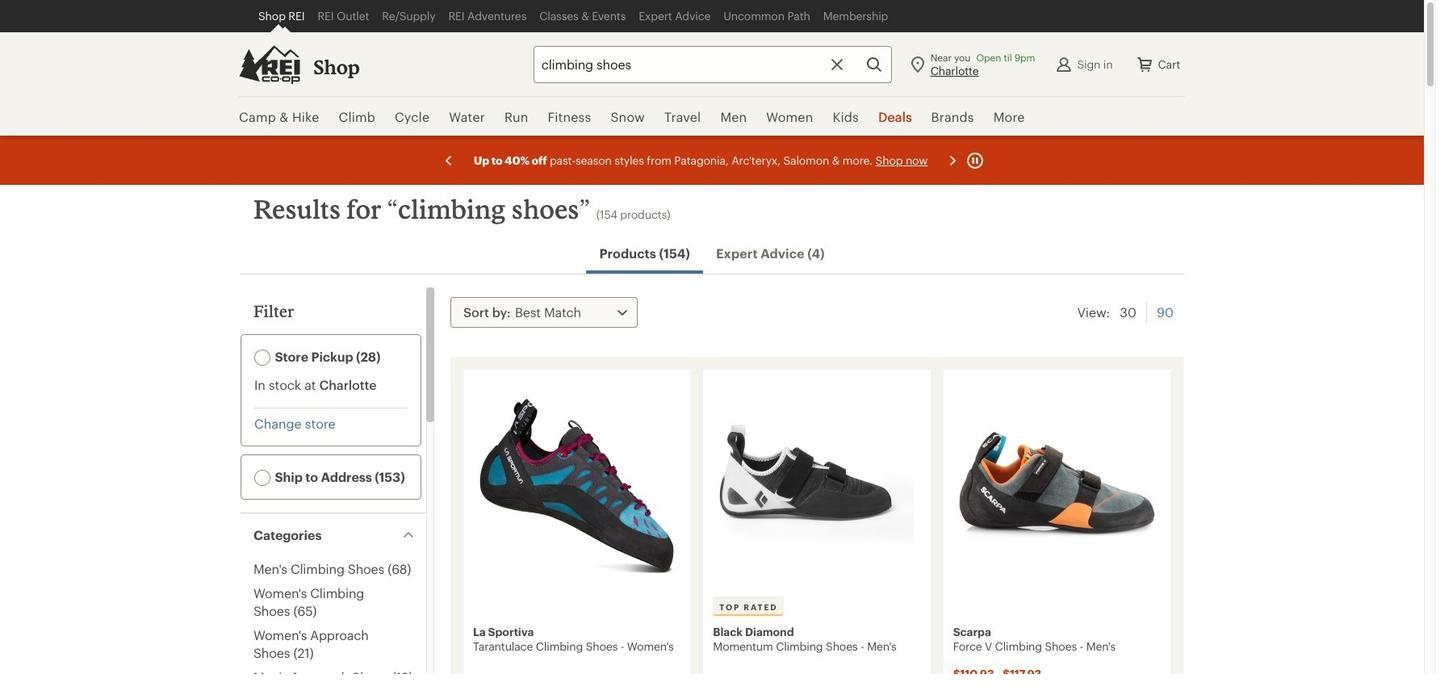 Task type: locate. For each thing, give the bounding box(es) containing it.
shopping cart is empty image
[[1135, 54, 1155, 74]]

None search field
[[504, 46, 892, 83]]

next message image
[[943, 151, 962, 170]]

promotional messages marquee
[[0, 136, 1424, 185]]

search image
[[864, 54, 884, 74]]

Search for great gear & clothing text field
[[533, 46, 892, 83]]

clear search image
[[827, 54, 847, 74]]

banner
[[0, 0, 1424, 137]]

scarpa force v climbing shoes - men's 0 image
[[953, 379, 1161, 593]]

None field
[[533, 46, 892, 83]]



Task type: describe. For each thing, give the bounding box(es) containing it.
black diamond momentum climbing shoes - men's 0 image
[[713, 379, 921, 593]]

pause banner message scrolling image
[[965, 151, 985, 170]]

rei co-op, go to rei.com home page image
[[239, 45, 300, 84]]

la sportiva tarantulace climbing shoes - women's 0 image
[[473, 379, 681, 593]]

add filter: ship to address (153) image
[[254, 469, 270, 485]]

previous message image
[[439, 151, 458, 170]]



Task type: vqa. For each thing, say whether or not it's contained in the screenshot.
add filter: Ship to Address (153) image
yes



